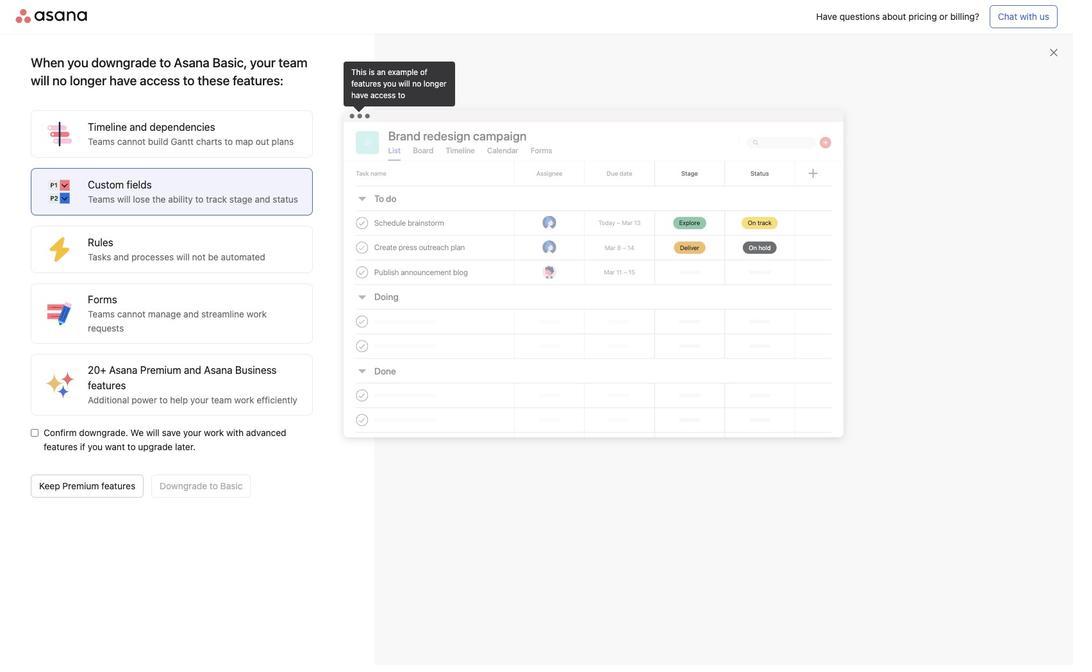 Task type: locate. For each thing, give the bounding box(es) containing it.
business up premium,
[[532, 398, 574, 410]]

1 vertical spatial plan
[[451, 243, 465, 252]]

you inside confirm downgrade. we will save your work with advanced features if you want to upgrade later.
[[88, 441, 103, 452]]

access down an
[[371, 90, 396, 100]]

everything
[[435, 441, 480, 452], [697, 441, 742, 452]]

1 vertical spatial track
[[758, 220, 772, 227]]

custom down track
[[207, 486, 240, 497]]

asana logo image
[[15, 9, 87, 23], [15, 9, 87, 23]]

0 horizontal spatial custom
[[88, 179, 124, 191]]

15
[[629, 269, 635, 276]]

0 vertical spatial timeline
[[88, 121, 127, 133]]

0 horizontal spatial access
[[140, 73, 180, 88]]

1 vertical spatial on
[[749, 244, 758, 251]]

mar for publish announcement blog
[[605, 269, 615, 276]]

plus: for asana business
[[563, 441, 584, 452]]

1 vertical spatial downgrade
[[160, 481, 207, 491]]

0 horizontal spatial basic
[[220, 481, 243, 491]]

purchase
[[102, 40, 140, 51]]

0 vertical spatial team
[[279, 55, 308, 70]]

will left "lose"
[[117, 194, 131, 205]]

want
[[105, 441, 125, 452]]

– right today
[[617, 220, 621, 227]]

cannot left 'build'
[[117, 136, 146, 147]]

plans?
[[540, 40, 567, 51]]

track inside custom fields teams will lose the ability to track stage and status
[[206, 194, 227, 205]]

track up hold
[[758, 220, 772, 227]]

1 horizontal spatial timeline
[[207, 466, 242, 477]]

plans inside timeline and dependencies teams cannot build gantt charts to map out plans
[[272, 136, 294, 147]]

features inside confirm downgrade. we will save your work with advanced features if you want to upgrade later.
[[44, 441, 78, 452]]

you down an
[[384, 79, 397, 89]]

2 row from the top
[[356, 309, 832, 334]]

fields inside custom fields teams will lose the ability to track stage and status
[[127, 179, 152, 191]]

will inside this is an example of features you will no longer have access to
[[399, 79, 411, 89]]

you,
[[264, 40, 282, 51]]

$10.99 usd / seat / month when billed annually
[[198, 353, 352, 379]]

on hold
[[749, 244, 771, 251]]

lose
[[133, 194, 150, 205]]

forms up not ready? downgrade to a free asana basic plan. button
[[531, 146, 553, 155]]

you down eligible
[[67, 55, 88, 70]]

plans left 'this'
[[383, 40, 405, 51]]

confirm downgrade. we will save your work with advanced features if you want to upgrade later.
[[44, 427, 287, 452]]

teams inside timeline and dependencies teams cannot build gantt charts to map out plans
[[88, 136, 115, 147]]

access down legacy
[[140, 73, 180, 88]]

1 vertical spatial team
[[211, 395, 232, 405]]

task name
[[356, 170, 387, 177]]

the
[[152, 194, 166, 205]]

13
[[635, 220, 641, 227]]

2 vertical spatial work
[[204, 427, 224, 438]]

keep premium features button
[[31, 475, 144, 498]]

teams inside custom fields teams will lose the ability to track stage and status
[[88, 194, 115, 205]]

features down want on the left of page
[[101, 481, 135, 491]]

your down you,
[[250, 55, 276, 70]]

seat inside $10.99 usd / seat / month when billed annually
[[295, 354, 313, 365]]

a right pick
[[486, 143, 492, 155]]

streamline
[[201, 309, 244, 319]]

2 in from the left
[[744, 441, 752, 452]]

your plan
[[522, 90, 639, 126]]

contact us
[[773, 398, 824, 410]]

1 horizontal spatial new
[[521, 40, 538, 51]]

or
[[940, 11, 949, 22], [940, 11, 949, 22]]

1 vertical spatial fields
[[242, 486, 264, 497]]

0 horizontal spatial plus:
[[563, 441, 584, 452]]

no inside the when you downgrade to asana basic, your team will no longer have access to these features:
[[52, 73, 67, 88]]

premium up power
[[140, 364, 181, 376]]

1 horizontal spatial custom
[[207, 486, 240, 497]]

11
[[617, 269, 622, 276]]

timeline inside timeline and dependencies teams cannot build gantt charts to map out plans
[[88, 121, 127, 133]]

team right track
[[220, 441, 242, 452]]

done cell
[[356, 359, 403, 383]]

plus: right premium,
[[563, 441, 584, 452]]

your left work.
[[659, 143, 680, 155]]

on hold cell
[[725, 236, 795, 260]]

have down downgrade
[[110, 73, 137, 88]]

1 vertical spatial –
[[623, 244, 627, 251]]

plans.
[[172, 40, 197, 51]]

0 vertical spatial track
[[206, 194, 227, 205]]

today – mar 13
[[599, 220, 641, 227]]

mar left 13 at the top right of page
[[622, 220, 633, 227]]

usd up when
[[268, 354, 287, 365]]

work right streamline
[[247, 309, 267, 319]]

keep premium features
[[39, 481, 135, 491]]

select up everything in asana premium, plus:
[[500, 398, 529, 410]]

mar inside "publish announcement blog" row
[[605, 269, 615, 276]]

and inside 20+ asana premium and asana business features additional power to help your team work efficiently
[[184, 364, 201, 376]]

everything in asana business, plus:
[[697, 441, 846, 452]]

team down we
[[279, 55, 308, 70]]

2 vertical spatial –
[[624, 269, 627, 276]]

asana down avoid
[[568, 159, 593, 170]]

1 vertical spatial you
[[384, 79, 397, 89]]

0 vertical spatial –
[[617, 220, 621, 227]]

row
[[356, 161, 832, 186], [356, 309, 832, 334], [356, 334, 832, 358], [356, 383, 832, 407], [356, 407, 832, 432], [356, 432, 832, 457]]

cell
[[795, 161, 832, 186], [795, 211, 832, 235], [795, 236, 832, 260], [655, 260, 725, 284], [725, 260, 795, 284], [795, 260, 832, 284], [356, 310, 514, 334], [514, 310, 585, 334], [585, 310, 655, 334], [655, 310, 725, 334], [725, 310, 795, 334], [795, 310, 832, 334], [356, 334, 514, 358], [514, 334, 585, 358], [585, 334, 655, 358], [655, 334, 725, 358], [725, 334, 795, 358], [795, 334, 832, 358], [356, 384, 514, 407], [514, 384, 585, 407], [585, 384, 655, 407], [655, 384, 725, 407], [725, 384, 795, 407], [795, 384, 832, 407], [356, 408, 514, 432], [514, 408, 585, 432], [585, 408, 655, 432], [655, 408, 725, 432], [725, 408, 795, 432], [795, 408, 832, 432], [356, 433, 514, 457], [514, 433, 585, 457], [585, 433, 655, 457], [655, 433, 725, 457], [725, 433, 795, 457], [795, 433, 832, 457]]

1 horizontal spatial fields
[[242, 486, 264, 497]]

billing?
[[951, 11, 980, 22], [951, 11, 980, 22]]

2 cannot from the top
[[117, 309, 146, 319]]

chat with us button for when you downgrade to asana basic, your team will no longer have access to these features:
[[990, 5, 1059, 28]]

track left stage
[[206, 194, 227, 205]]

plus: for enterprise
[[826, 441, 846, 452]]

0 vertical spatial mar
[[622, 220, 633, 227]]

custom up rules
[[88, 179, 124, 191]]

– for create press outreach plan
[[623, 244, 627, 251]]

forms inside forms teams cannot manage and streamline work requests
[[88, 294, 117, 305]]

chat with us for when you downgrade to asana basic, your team will no longer have access to these features:
[[999, 11, 1050, 22]]

select premium button
[[173, 389, 377, 420]]

2 vertical spatial you
[[88, 441, 103, 452]]

work up track
[[204, 427, 224, 438]]

team down $10.99
[[211, 395, 232, 405]]

track inside cell
[[758, 220, 772, 227]]

want
[[457, 40, 478, 51]]

work
[[247, 309, 267, 319], [234, 395, 254, 405], [204, 427, 224, 438]]

0 horizontal spatial month
[[320, 354, 347, 365]]

teams up requests
[[88, 309, 115, 319]]

everything for asana business
[[435, 441, 480, 452]]

asana down streamline
[[204, 364, 233, 376]]

on inside create press outreach plan row
[[749, 244, 758, 251]]

plans right out
[[272, 136, 294, 147]]

0 vertical spatial a
[[486, 143, 492, 155]]

you
[[67, 55, 88, 70], [384, 79, 397, 89], [88, 441, 103, 452]]

downgrade down calendar
[[481, 159, 529, 170]]

billing? for when you downgrade to asana basic, your team will no longer have access to these features:
[[951, 11, 980, 22]]

asana
[[174, 55, 210, 70], [568, 159, 593, 170], [109, 364, 138, 376], [204, 364, 233, 376], [492, 441, 518, 452], [754, 441, 780, 452]]

0 horizontal spatial in
[[483, 441, 490, 452]]

to inside 20+ asana premium and asana business features additional power to help your team work efficiently
[[160, 395, 168, 405]]

legacy
[[143, 40, 170, 51]]

4 row from the top
[[356, 383, 832, 407]]

0 vertical spatial on
[[748, 220, 757, 227]]

when you downgrade to asana basic, your team will no longer have access to these features:
[[31, 55, 308, 88]]

8
[[618, 244, 621, 251]]

you inside this is an example of features you will no longer have access to
[[384, 79, 397, 89]]

chat for when you downgrade to asana basic, your team will no longer have access to these features:
[[999, 11, 1018, 22]]

2 everything from the left
[[697, 441, 742, 452]]

–
[[617, 220, 621, 227], [623, 244, 627, 251], [624, 269, 627, 276]]

plan right outreach
[[451, 243, 465, 252]]

0 vertical spatial have
[[110, 73, 137, 88]]

publish announcement blog row
[[356, 260, 832, 284]]

1 horizontal spatial seat
[[558, 354, 576, 365]]

1 vertical spatial plans
[[272, 136, 294, 147]]

2 teams from the top
[[88, 194, 115, 205]]

your right help at the left of the page
[[190, 395, 209, 405]]

business inside 20+ asana premium and asana business features additional power to help your team work efficiently
[[235, 364, 277, 376]]

0 vertical spatial business
[[235, 364, 277, 376]]

work left efficiently on the bottom left of page
[[234, 395, 254, 405]]

example
[[388, 67, 418, 77]]

us
[[1040, 11, 1050, 22], [1040, 11, 1050, 22], [813, 398, 824, 410]]

0 horizontal spatial have
[[110, 73, 137, 88]]

will
[[31, 73, 49, 88], [399, 79, 411, 89], [117, 194, 131, 205], [176, 251, 190, 262], [146, 427, 160, 438]]

5 row from the top
[[356, 407, 832, 432]]

select inside button
[[500, 398, 529, 410]]

plus: right business,
[[826, 441, 846, 452]]

– inside create press outreach plan row
[[623, 244, 627, 251]]

everything for enterprise
[[697, 441, 742, 452]]

and inside timeline and dependencies teams cannot build gantt charts to map out plans
[[130, 121, 147, 133]]

0 horizontal spatial seat
[[295, 354, 313, 365]]

usd / seat / month
[[531, 354, 610, 365]]

are
[[299, 40, 312, 51]]

0 vertical spatial basic
[[596, 159, 618, 170]]

1 horizontal spatial downgrade
[[481, 159, 529, 170]]

have for you're eligible to purchase legacy plans. to better serve you, we are introducing new plans this month. want to try our new plans?
[[817, 11, 838, 22]]

let's talk!
[[772, 354, 825, 369]]

seat up billed
[[295, 354, 313, 365]]

longer inside the when you downgrade to asana basic, your team will no longer have access to these features:
[[70, 73, 107, 88]]

1 horizontal spatial forms
[[531, 146, 553, 155]]

1 horizontal spatial month
[[583, 354, 610, 365]]

to
[[91, 40, 100, 51], [480, 40, 489, 51], [160, 55, 171, 70], [183, 73, 195, 88], [398, 90, 405, 100], [225, 136, 233, 147], [546, 143, 555, 155], [647, 143, 656, 155], [531, 159, 539, 170], [195, 194, 204, 205], [160, 395, 168, 405], [127, 441, 136, 452], [210, 481, 218, 491]]

1 horizontal spatial business
[[532, 398, 574, 410]]

fields down projects
[[242, 486, 264, 497]]

new
[[364, 40, 381, 51], [521, 40, 538, 51]]

will inside confirm downgrade. we will save your work with advanced features if you want to upgrade later.
[[146, 427, 160, 438]]

no down of
[[413, 79, 422, 89]]

you inside the when you downgrade to asana basic, your team will no longer have access to these features:
[[67, 55, 88, 70]]

longer down eligible
[[70, 73, 107, 88]]

on inside schedule brainstorm row
[[748, 220, 757, 227]]

1 horizontal spatial longer
[[424, 79, 447, 89]]

to inside confirm downgrade. we will save your work with advanced features if you want to upgrade later.
[[127, 441, 136, 452]]

14
[[628, 244, 635, 251]]

asana left business,
[[754, 441, 780, 452]]

asana down plans.
[[174, 55, 210, 70]]

0 horizontal spatial usd
[[268, 354, 287, 365]]

seat up the 'select business' button
[[558, 354, 576, 365]]

plan inside cell
[[451, 243, 465, 252]]

usd
[[268, 354, 287, 365], [531, 354, 550, 365]]

in for asana business
[[483, 441, 490, 452]]

1 horizontal spatial usd
[[531, 354, 550, 365]]

0 horizontal spatial a
[[486, 143, 492, 155]]

plan.
[[620, 159, 640, 170]]

to down legacy
[[160, 55, 171, 70]]

0 horizontal spatial longer
[[70, 73, 107, 88]]

features inside this is an example of features you will no longer have access to
[[352, 79, 381, 89]]

out
[[256, 136, 269, 147]]

1 usd from the left
[[268, 354, 287, 365]]

you right if
[[88, 441, 103, 452]]

asana business
[[485, 303, 589, 321]]

teams left 'build'
[[88, 136, 115, 147]]

1 in from the left
[[483, 441, 490, 452]]

0 horizontal spatial everything
[[435, 441, 480, 452]]

1 everything from the left
[[435, 441, 480, 452]]

1 plus: from the left
[[563, 441, 584, 452]]

1 cannot from the top
[[117, 136, 146, 147]]

pricing
[[909, 11, 938, 22], [909, 11, 938, 22]]

1 horizontal spatial plans
[[383, 40, 405, 51]]

has
[[410, 143, 427, 155]]

downgrade.
[[79, 427, 128, 438]]

0 vertical spatial you
[[67, 55, 88, 70]]

and
[[130, 121, 147, 133], [255, 194, 270, 205], [114, 251, 129, 262], [184, 309, 199, 319], [184, 364, 201, 376]]

/
[[290, 354, 292, 365], [315, 354, 318, 365], [553, 354, 555, 365], [578, 354, 581, 365]]

these features:
[[198, 73, 284, 88]]

in left business,
[[744, 441, 752, 452]]

0 horizontal spatial timeline
[[88, 121, 127, 133]]

plan left today
[[495, 143, 514, 155]]

1 horizontal spatial everything
[[697, 441, 742, 452]]

1 vertical spatial mar
[[605, 244, 616, 251]]

1 vertical spatial have
[[352, 90, 369, 100]]

– right 11
[[624, 269, 627, 276]]

0 vertical spatial plan
[[495, 143, 514, 155]]

month inside $10.99 usd / seat / month when billed annually
[[320, 354, 347, 365]]

2 vertical spatial mar
[[605, 269, 615, 276]]

chat with us button
[[990, 5, 1059, 28], [990, 5, 1059, 28]]

business inside the 'select business' button
[[532, 398, 574, 410]]

1 vertical spatial teams
[[88, 194, 115, 205]]

to down example
[[398, 90, 405, 100]]

2 horizontal spatial timeline
[[446, 146, 475, 155]]

usd up the 'select business' button
[[531, 354, 550, 365]]

1 horizontal spatial track
[[758, 220, 772, 227]]

1 vertical spatial timeline
[[446, 146, 475, 155]]

0 vertical spatial cannot
[[117, 136, 146, 147]]

premium,
[[521, 441, 561, 452]]

0 horizontal spatial track
[[206, 194, 227, 205]]

1 vertical spatial basic
[[220, 481, 243, 491]]

1 vertical spatial a
[[542, 159, 547, 170]]

1 teams from the top
[[88, 136, 115, 147]]

downgrade inside your trial has ended. pick a plan today to avoid interruptions to your work. not ready? downgrade to a free asana basic plan.
[[481, 159, 529, 170]]

efficiently
[[257, 395, 298, 405]]

business,
[[783, 441, 823, 452]]

mar 8 – 14
[[605, 244, 635, 251]]

business up efficiently on the bottom left of page
[[235, 364, 277, 376]]

1 horizontal spatial plan
[[495, 143, 514, 155]]

to down we
[[127, 441, 136, 452]]

and right 'tasks'
[[114, 251, 129, 262]]

you're
[[31, 40, 57, 51]]

press
[[399, 243, 417, 252]]

0 vertical spatial custom
[[88, 179, 124, 191]]

select up the redesign campaign
[[435, 90, 515, 126]]

and up help at the left of the page
[[184, 364, 201, 376]]

basic
[[596, 159, 618, 170], [220, 481, 243, 491]]

2 vertical spatial teams
[[88, 309, 115, 319]]

and inside forms teams cannot manage and streamline work requests
[[184, 309, 199, 319]]

downgrade down later.
[[160, 481, 207, 491]]

premium
[[246, 303, 305, 321], [140, 364, 181, 376], [271, 398, 312, 410], [62, 481, 99, 491]]

3 teams from the top
[[88, 309, 115, 319]]

on left hold
[[749, 244, 758, 251]]

0 vertical spatial work
[[247, 309, 267, 319]]

2 vertical spatial timeline
[[207, 466, 242, 477]]

teams left "lose"
[[88, 194, 115, 205]]

2 / from the left
[[315, 354, 318, 365]]

or for when you downgrade to asana basic, your team will no longer have access to these features:
[[940, 11, 949, 22]]

new up is
[[364, 40, 381, 51]]

have inside this is an example of features you will no longer have access to
[[352, 90, 369, 100]]

manage
[[148, 309, 181, 319]]

0 horizontal spatial plan
[[451, 243, 465, 252]]

timeline
[[88, 121, 127, 133], [446, 146, 475, 155], [207, 466, 242, 477]]

custom for custom fields
[[207, 486, 240, 497]]

0 vertical spatial access
[[140, 73, 180, 88]]

deliver cell
[[655, 236, 725, 260]]

have for when you downgrade to asana basic, your team will no longer have access to these features:
[[817, 11, 838, 22]]

to left map at the top of the page
[[225, 136, 233, 147]]

1 horizontal spatial basic
[[596, 159, 618, 170]]

2 plus: from the left
[[826, 441, 846, 452]]

0 vertical spatial fields
[[127, 179, 152, 191]]

your
[[250, 55, 276, 70], [659, 143, 680, 155], [190, 395, 209, 405], [183, 427, 202, 438]]

1 horizontal spatial in
[[744, 441, 752, 452]]

1 month from the left
[[320, 354, 347, 365]]

1 vertical spatial work
[[234, 395, 254, 405]]

month
[[320, 354, 347, 365], [583, 354, 610, 365]]

on up on hold cell at the right
[[748, 220, 757, 227]]

will down when
[[31, 73, 49, 88]]

on
[[748, 220, 757, 227], [749, 244, 758, 251]]

1 vertical spatial access
[[371, 90, 396, 100]]

select up advanced
[[239, 398, 268, 410]]

to right ability
[[195, 194, 204, 205]]

not ready? downgrade to a free asana basic plan. button
[[433, 159, 640, 170]]

to down plans.
[[183, 73, 195, 88]]

3 row from the top
[[356, 334, 832, 358]]

chat with us for you're eligible to purchase legacy plans. to better serve you, we are introducing new plans this month. want to try our new plans?
[[999, 11, 1050, 22]]

will down example
[[399, 79, 411, 89]]

downgrade inside button
[[160, 481, 207, 491]]

features down confirm at bottom
[[44, 441, 78, 452]]

team inside the when you downgrade to asana basic, your team will no longer have access to these features:
[[279, 55, 308, 70]]

and left dependencies
[[130, 121, 147, 133]]

0 horizontal spatial downgrade
[[160, 481, 207, 491]]

1 seat from the left
[[295, 354, 313, 365]]

0 horizontal spatial new
[[364, 40, 381, 51]]

1 new from the left
[[364, 40, 381, 51]]

mar 11 – 15
[[605, 269, 635, 276]]

your trial has ended. pick a plan today to avoid interruptions to your work. not ready? downgrade to a free asana basic plan.
[[366, 143, 708, 170]]

mar inside schedule brainstorm row
[[622, 220, 633, 227]]

to left help at the left of the page
[[160, 395, 168, 405]]

will up upgrade at the bottom of the page
[[146, 427, 160, 438]]

doing table
[[344, 161, 844, 665]]

on for create press outreach plan
[[749, 244, 758, 251]]

will inside custom fields teams will lose the ability to track stage and status
[[117, 194, 131, 205]]

plans
[[383, 40, 405, 51], [272, 136, 294, 147]]

today
[[599, 220, 616, 227]]

create press outreach plan row
[[356, 235, 832, 260]]

longer down of
[[424, 79, 447, 89]]

1 vertical spatial custom
[[207, 486, 240, 497]]

features up additional at the left bottom of page
[[88, 380, 126, 391]]

close image
[[1050, 47, 1060, 58]]

mar left 11
[[605, 269, 615, 276]]

have inside the when you downgrade to asana basic, your team will no longer have access to these features:
[[110, 73, 137, 88]]

and right "manage"
[[184, 309, 199, 319]]

team inside 20+ asana premium and asana business features additional power to help your team work efficiently
[[211, 395, 232, 405]]

brand
[[389, 128, 421, 143]]

0 horizontal spatial plans
[[272, 136, 294, 147]]

access
[[140, 73, 180, 88], [371, 90, 396, 100]]

fields up "lose"
[[127, 179, 152, 191]]

mar left 8
[[605, 244, 616, 251]]

to down track
[[210, 481, 218, 491]]

schedule brainstorm cell
[[356, 211, 514, 235]]

is
[[369, 67, 375, 77]]

billing? for you're eligible to purchase legacy plans. to better serve you, we are introducing new plans this month. want to try our new plans?
[[951, 11, 980, 22]]

your up later.
[[183, 427, 202, 438]]

1 horizontal spatial no
[[413, 79, 422, 89]]

1 vertical spatial cannot
[[117, 309, 146, 319]]

1 horizontal spatial have
[[352, 90, 369, 100]]

1 horizontal spatial access
[[371, 90, 396, 100]]

this
[[352, 67, 367, 77]]

cannot up requests
[[117, 309, 146, 319]]

and up 'recommended'
[[255, 194, 270, 205]]

mar inside create press outreach plan row
[[605, 244, 616, 251]]

0 horizontal spatial business
[[235, 364, 277, 376]]

– inside "publish announcement blog" row
[[624, 269, 627, 276]]

work inside confirm downgrade. we will save your work with advanced features if you want to upgrade later.
[[204, 427, 224, 438]]

asana inside your trial has ended. pick a plan today to avoid interruptions to your work. not ready? downgrade to a free asana basic plan.
[[568, 159, 593, 170]]

0 vertical spatial forms
[[531, 146, 553, 155]]

teams
[[88, 136, 115, 147], [88, 194, 115, 205], [88, 309, 115, 319]]

a left free
[[542, 159, 547, 170]]

0 horizontal spatial no
[[52, 73, 67, 88]]

downgrade to basic button
[[151, 475, 251, 498]]

stage
[[682, 170, 698, 177]]

in left premium,
[[483, 441, 490, 452]]

2 month from the left
[[583, 354, 610, 365]]

brainstorm
[[408, 219, 444, 227]]

new right our
[[521, 40, 538, 51]]

0 vertical spatial teams
[[88, 136, 115, 147]]

have down this in the left of the page
[[352, 90, 369, 100]]

your inside confirm downgrade. we will save your work with advanced features if you want to upgrade later.
[[183, 427, 202, 438]]

0 vertical spatial downgrade
[[481, 159, 529, 170]]

schedule brainstorm row
[[356, 210, 832, 235]]

0 horizontal spatial fields
[[127, 179, 152, 191]]

this is an example of features you will no longer have access to
[[352, 67, 447, 100]]

0 horizontal spatial forms
[[88, 294, 117, 305]]

– right 8
[[623, 244, 627, 251]]

1 vertical spatial business
[[532, 398, 574, 410]]

1 vertical spatial forms
[[88, 294, 117, 305]]

forms up requests
[[88, 294, 117, 305]]

work inside forms teams cannot manage and streamline work requests
[[247, 309, 267, 319]]

select inside button
[[239, 398, 268, 410]]

1 horizontal spatial plus:
[[826, 441, 846, 452]]

features down is
[[352, 79, 381, 89]]

build
[[148, 136, 168, 147]]

1 row from the top
[[356, 161, 832, 186]]

custom inside custom fields teams will lose the ability to track stage and status
[[88, 179, 124, 191]]



Task type: describe. For each thing, give the bounding box(es) containing it.
pick
[[464, 143, 484, 155]]

keep
[[39, 481, 60, 491]]

brand redesign campaign
[[389, 128, 527, 143]]

ready?
[[451, 159, 479, 170]]

calendar
[[488, 146, 519, 155]]

$10.99
[[198, 353, 263, 378]]

you're eligible to purchase legacy plans. to better serve you, we are introducing new plans this month. want to try our new plans?
[[31, 40, 569, 51]]

features left like:
[[301, 441, 336, 452]]

track
[[195, 441, 218, 452]]

contact
[[773, 398, 810, 410]]

2 seat from the left
[[558, 354, 576, 365]]

to do
[[375, 193, 397, 204]]

2 new from the left
[[521, 40, 538, 51]]

chat with us button for you're eligible to purchase legacy plans. to better serve you, we are introducing new plans this month. want to try our new plans?
[[990, 5, 1059, 28]]

tasks
[[88, 251, 111, 262]]

schedule
[[375, 219, 406, 227]]

basic inside button
[[220, 481, 243, 491]]

custom fields teams will lose the ability to track stage and status
[[88, 179, 298, 205]]

doing cell
[[356, 285, 405, 309]]

asana inside the when you downgrade to asana basic, your team will no longer have access to these features:
[[174, 55, 210, 70]]

on track cell
[[725, 211, 795, 235]]

processes
[[132, 251, 174, 262]]

usd inside $10.99 usd / seat / month when billed annually
[[268, 354, 287, 365]]

6 row from the top
[[356, 432, 832, 457]]

to inside custom fields teams will lose the ability to track stage and status
[[195, 194, 204, 205]]

premium down when
[[271, 398, 312, 410]]

select for select premium
[[239, 398, 268, 410]]

questions for when you downgrade to asana basic, your team will no longer have access to these features:
[[840, 11, 881, 22]]

serve
[[239, 40, 262, 51]]

select your plan
[[435, 90, 639, 126]]

and inside custom fields teams will lose the ability to track stage and status
[[255, 194, 270, 205]]

doing
[[375, 292, 399, 302]]

we
[[131, 427, 144, 438]]

select for select business
[[500, 398, 529, 410]]

our
[[505, 40, 518, 51]]

hold
[[759, 244, 771, 251]]

your inside the when you downgrade to asana basic, your team will no longer have access to these features:
[[250, 55, 276, 70]]

gantt
[[171, 136, 194, 147]]

premium inside 20+ asana premium and asana business features additional power to help your team work efficiently
[[140, 364, 181, 376]]

create
[[375, 243, 397, 252]]

Confirm downgrade. We will save your work with advanced features if you want to upgrade later. checkbox
[[31, 429, 38, 437]]

we
[[284, 40, 296, 51]]

redesign campaign
[[423, 128, 527, 143]]

access inside the when you downgrade to asana basic, your team will no longer have access to these features:
[[140, 73, 180, 88]]

will inside rules tasks and processes will not be automated
[[176, 251, 190, 262]]

teams inside forms teams cannot manage and streamline work requests
[[88, 309, 115, 319]]

us inside button
[[813, 398, 824, 410]]

forms for forms
[[531, 146, 553, 155]]

have questions about pricing or billing? for when you downgrade to asana basic, your team will no longer have access to these features:
[[817, 11, 980, 22]]

select premium
[[239, 398, 312, 410]]

this
[[408, 40, 423, 51]]

3 / from the left
[[553, 354, 555, 365]]

save
[[162, 427, 181, 438]]

to inside 'downgrade to basic' button
[[210, 481, 218, 491]]

premium right keep
[[62, 481, 99, 491]]

2 usd from the left
[[531, 354, 550, 365]]

publish announcement blog
[[375, 268, 468, 277]]

features inside 20+ asana premium and asana business features additional power to help your team work efficiently
[[88, 380, 126, 391]]

select for select your plan
[[435, 90, 515, 126]]

cannot inside timeline and dependencies teams cannot build gantt charts to map out plans
[[117, 136, 146, 147]]

list
[[389, 146, 401, 155]]

in for enterprise
[[744, 441, 752, 452]]

everything in asana premium, plus:
[[435, 441, 584, 452]]

your
[[366, 143, 387, 155]]

due date
[[607, 170, 633, 177]]

work for forms
[[247, 309, 267, 319]]

to down today
[[531, 159, 539, 170]]

your inside 20+ asana premium and asana business features additional power to help your team work efficiently
[[190, 395, 209, 405]]

create press outreach plan cell
[[356, 236, 514, 260]]

select business button
[[435, 389, 639, 420]]

us for you're eligible to purchase legacy plans. to better serve you, we are introducing new plans this month. want to try our new plans?
[[1040, 11, 1050, 22]]

access inside this is an example of features you will no longer have access to
[[371, 90, 396, 100]]

when
[[268, 368, 291, 379]]

done
[[375, 366, 396, 376]]

publish
[[375, 268, 399, 277]]

to inside this is an example of features you will no longer have access to
[[398, 90, 405, 100]]

4 / from the left
[[578, 354, 581, 365]]

outreach
[[419, 243, 449, 252]]

not
[[433, 159, 448, 170]]

basic inside your trial has ended. pick a plan today to avoid interruptions to your work. not ready? downgrade to a free asana basic plan.
[[596, 159, 618, 170]]

fields for custom fields teams will lose the ability to track stage and status
[[127, 179, 152, 191]]

contact us button
[[697, 389, 901, 420]]

schedule brainstorm
[[375, 219, 444, 227]]

explore
[[680, 220, 701, 227]]

to inside timeline and dependencies teams cannot build gantt charts to map out plans
[[225, 136, 233, 147]]

asana right 20+
[[109, 364, 138, 376]]

publish announcement blog cell
[[356, 260, 514, 284]]

trial
[[390, 143, 407, 155]]

about for when you downgrade to asana basic, your team will no longer have access to these features:
[[883, 11, 907, 22]]

– for publish announcement blog
[[624, 269, 627, 276]]

requests
[[88, 323, 124, 334]]

an
[[377, 67, 386, 77]]

eligible
[[59, 40, 89, 51]]

with inside confirm downgrade. we will save your work with advanced features if you want to upgrade later.
[[226, 427, 244, 438]]

better
[[212, 40, 237, 51]]

introducing
[[314, 40, 361, 51]]

to right interruptions on the top right
[[647, 143, 656, 155]]

advanced
[[246, 427, 287, 438]]

fields for custom fields
[[242, 486, 264, 497]]

– inside schedule brainstorm row
[[617, 220, 621, 227]]

rules tasks and processes will not be automated
[[88, 237, 266, 262]]

asana left premium,
[[492, 441, 518, 452]]

custom fields
[[207, 486, 264, 497]]

$24.99
[[459, 353, 526, 378]]

to left try
[[480, 40, 489, 51]]

no inside this is an example of features you will no longer have access to
[[413, 79, 422, 89]]

explore cell
[[655, 211, 725, 235]]

later.
[[175, 441, 196, 452]]

us for when you downgrade to asana basic, your team will no longer have access to these features:
[[1040, 11, 1050, 22]]

your inside your trial has ended. pick a plan today to avoid interruptions to your work. not ready? downgrade to a free asana basic plan.
[[659, 143, 680, 155]]

asana logo image for when
[[15, 9, 87, 23]]

to
[[200, 40, 209, 51]]

row containing task name
[[356, 161, 832, 186]]

to up free
[[546, 143, 555, 155]]

enterprise
[[765, 303, 832, 321]]

upgrade
[[138, 441, 173, 452]]

if
[[80, 441, 85, 452]]

custom for custom fields teams will lose the ability to track stage and status
[[88, 179, 124, 191]]

and inside rules tasks and processes will not be automated
[[114, 251, 129, 262]]

avoid
[[558, 143, 582, 155]]

on for schedule brainstorm
[[748, 220, 757, 227]]

2 vertical spatial team
[[220, 441, 242, 452]]

features inside keep premium features button
[[101, 481, 135, 491]]

ended.
[[429, 143, 461, 155]]

cannot inside forms teams cannot manage and streamline work requests
[[117, 309, 146, 319]]

1 horizontal spatial a
[[542, 159, 547, 170]]

1 / from the left
[[290, 354, 292, 365]]

will inside the when you downgrade to asana basic, your team will no longer have access to these features:
[[31, 73, 49, 88]]

to right eligible
[[91, 40, 100, 51]]

month.
[[425, 40, 454, 51]]

premium right streamline
[[246, 303, 305, 321]]

pricing for when you downgrade to asana basic, your team will no longer have access to these features:
[[909, 11, 938, 22]]

track team projects with features like:
[[195, 441, 356, 452]]

have questions about pricing or billing? for you're eligible to purchase legacy plans. to better serve you, we are introducing new plans this month. want to try our new plans?
[[817, 11, 980, 22]]

about for you're eligible to purchase legacy plans. to better serve you, we are introducing new plans this month. want to try our new plans?
[[883, 11, 907, 22]]

or for you're eligible to purchase legacy plans. to better serve you, we are introducing new plans this month. want to try our new plans?
[[940, 11, 949, 22]]

billed
[[293, 368, 315, 379]]

questions for you're eligible to purchase legacy plans. to better serve you, we are introducing new plans this month. want to try our new plans?
[[840, 11, 881, 22]]

recommended
[[240, 206, 310, 217]]

work for confirm
[[204, 427, 224, 438]]

asana logo image for you're
[[15, 9, 87, 23]]

ability
[[168, 194, 193, 205]]

map
[[235, 136, 253, 147]]

longer inside this is an example of features you will no longer have access to
[[424, 79, 447, 89]]

plan inside your trial has ended. pick a plan today to avoid interruptions to your work. not ready? downgrade to a free asana basic plan.
[[495, 143, 514, 155]]

when
[[31, 55, 64, 70]]

to do cell
[[356, 187, 403, 210]]

forms for forms teams cannot manage and streamline work requests
[[88, 294, 117, 305]]

20+
[[88, 364, 106, 376]]

rules
[[88, 237, 113, 248]]

not
[[192, 251, 206, 262]]

today
[[517, 143, 543, 155]]

work inside 20+ asana premium and asana business features additional power to help your team work efficiently
[[234, 395, 254, 405]]

this is an example of features you will no longer have access to tooltip
[[344, 62, 455, 110]]

mar for create press outreach plan
[[605, 244, 616, 251]]

help
[[170, 395, 188, 405]]

chat for you're eligible to purchase legacy plans. to better serve you, we are introducing new plans this month. want to try our new plans?
[[999, 11, 1018, 22]]

0 vertical spatial plans
[[383, 40, 405, 51]]

stage
[[230, 194, 253, 205]]

pricing for you're eligible to purchase legacy plans. to better serve you, we are introducing new plans this month. want to try our new plans?
[[909, 11, 938, 22]]

annually
[[318, 368, 352, 379]]

status
[[273, 194, 298, 205]]



Task type: vqa. For each thing, say whether or not it's contained in the screenshot.
you within the This is an example of features you will no longer have access to
yes



